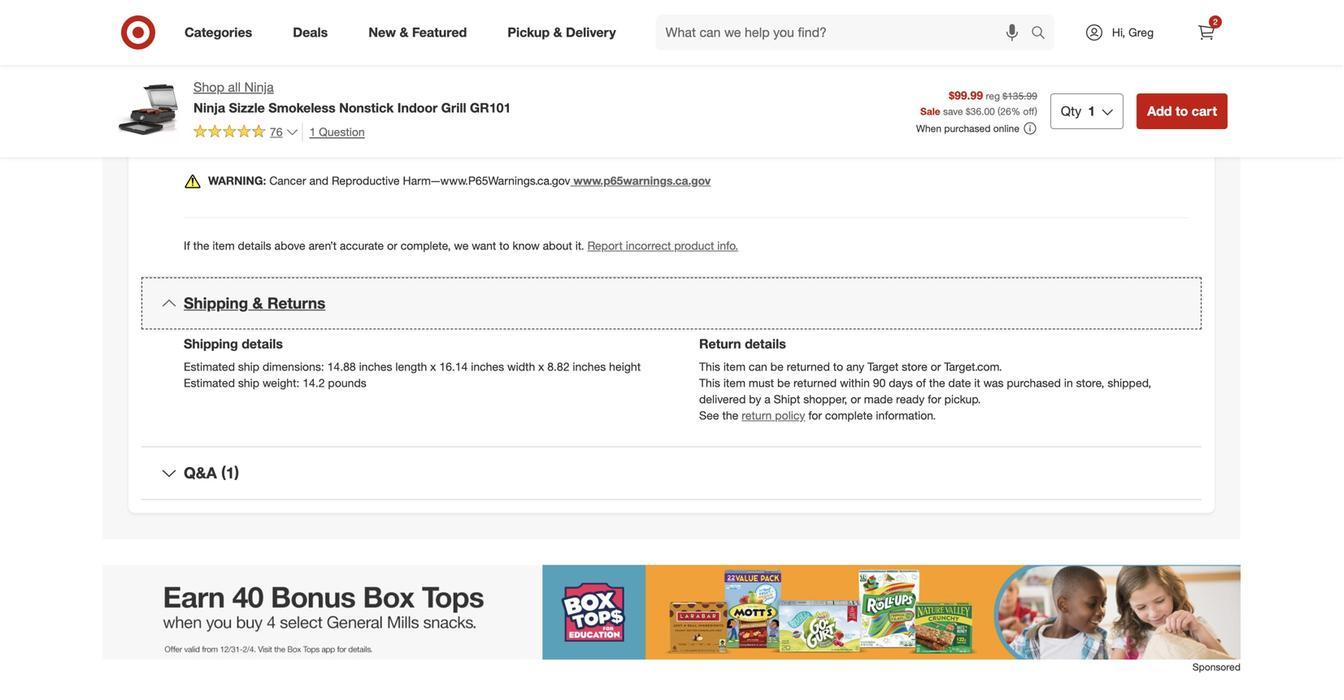 Task type: vqa. For each thing, say whether or not it's contained in the screenshot.
SHIPPING NOT AVAILABLE
no



Task type: locate. For each thing, give the bounding box(es) containing it.
ninja up sizzle
[[244, 79, 274, 95]]

item left can
[[724, 360, 746, 374]]

1 horizontal spatial ninja
[[244, 79, 274, 95]]

smokeless
[[269, 100, 336, 116]]

accurate
[[340, 239, 384, 253]]

advertisement element
[[102, 566, 1241, 661]]

0 vertical spatial returned
[[787, 360, 830, 374]]

1 horizontal spatial inches
[[471, 360, 504, 374]]

of
[[917, 376, 926, 390]]

shop all ninja ninja sizzle smokeless nonstick indoor grill gr101
[[194, 79, 511, 116]]

: for origin
[[217, 124, 220, 138]]

for down shopper,
[[809, 409, 822, 423]]

want
[[472, 239, 496, 253]]

height
[[609, 360, 641, 374]]

deals link
[[279, 15, 348, 50]]

2 vertical spatial to
[[834, 360, 844, 374]]

& right pickup
[[554, 24, 563, 40]]

: left imported on the top left of the page
[[217, 124, 220, 138]]

for
[[928, 392, 942, 407], [809, 409, 822, 423]]

shipt
[[774, 392, 801, 407]]

2 x from the left
[[539, 360, 544, 374]]

inches right the 8.82
[[573, 360, 606, 374]]

incorrect
[[626, 239, 671, 253]]

shipping & returns
[[184, 294, 326, 313]]

www.p65warnings.ca.gov
[[574, 174, 711, 188]]

1 vertical spatial to
[[500, 239, 510, 253]]

0 vertical spatial the
[[193, 239, 209, 253]]

q&a
[[184, 464, 217, 483]]

1 horizontal spatial 1
[[1089, 103, 1096, 119]]

1 horizontal spatial the
[[723, 409, 739, 423]]

estimated
[[184, 360, 235, 374], [184, 376, 235, 390]]

categories link
[[171, 15, 273, 50]]

upc
[[184, 25, 208, 39]]

0 vertical spatial ninja
[[244, 79, 274, 95]]

for right ready
[[928, 392, 942, 407]]

inches up pounds
[[359, 360, 392, 374]]

information.
[[876, 409, 936, 423]]

ninja
[[244, 79, 274, 95], [194, 100, 225, 116]]

purchased inside return details this item can be returned to any target store or target.com. this item must be returned within 90 days of the date it was purchased in store, shipped, delivered by a shipt shopper, or made ready for pickup. see the return policy for complete information.
[[1007, 376, 1061, 390]]

0 vertical spatial this
[[700, 360, 721, 374]]

know
[[513, 239, 540, 253]]

item right if
[[213, 239, 235, 253]]

1 horizontal spatial or
[[851, 392, 861, 407]]

item up delivered
[[724, 376, 746, 390]]

1 vertical spatial 1
[[310, 125, 316, 139]]

save
[[944, 105, 964, 117]]

2 inches from the left
[[471, 360, 504, 374]]

width
[[508, 360, 535, 374]]

this down return
[[700, 360, 721, 374]]

q&a (1)
[[184, 464, 239, 483]]

(dpci)
[[258, 75, 292, 89]]

0 horizontal spatial x
[[430, 360, 436, 374]]

ninja down 'shop'
[[194, 100, 225, 116]]

1 horizontal spatial :
[[217, 124, 220, 138]]

1 vertical spatial purchased
[[1007, 376, 1061, 390]]

ship left weight:
[[238, 376, 260, 390]]

: left 622356598880
[[208, 25, 211, 39]]

featured
[[412, 24, 467, 40]]

info.
[[718, 239, 739, 253]]

1 right qty
[[1089, 103, 1096, 119]]

1 estimated from the top
[[184, 360, 235, 374]]

purchased down $
[[945, 122, 991, 135]]

0 horizontal spatial inches
[[359, 360, 392, 374]]

be up shipt
[[778, 376, 791, 390]]

& for new
[[400, 24, 409, 40]]

2
[[1214, 17, 1218, 27]]

2 vertical spatial the
[[723, 409, 739, 423]]

shipped,
[[1108, 376, 1152, 390]]

shipping down shipping & returns
[[184, 336, 238, 352]]

number
[[211, 75, 254, 89]]

1 vertical spatial ship
[[238, 376, 260, 390]]

details left above
[[238, 239, 271, 253]]

search button
[[1024, 15, 1063, 54]]

shipping
[[184, 294, 248, 313], [184, 336, 238, 352]]

:
[[208, 25, 211, 39], [217, 124, 220, 138]]

1 shipping from the top
[[184, 294, 248, 313]]

new & featured
[[369, 24, 467, 40]]

report incorrect product info. button
[[588, 238, 739, 254]]

or right store
[[931, 360, 941, 374]]

the right if
[[193, 239, 209, 253]]

warning: cancer and reproductive harm—www.p65warnings.ca.gov www.p65warnings.ca.gov
[[208, 174, 711, 188]]

policy
[[775, 409, 806, 423]]

14.88
[[328, 360, 356, 374]]

gr101
[[470, 100, 511, 116]]

qty
[[1061, 103, 1082, 119]]

by
[[749, 392, 762, 407]]

0 horizontal spatial :
[[208, 25, 211, 39]]

& left returns
[[253, 294, 263, 313]]

0 horizontal spatial to
[[500, 239, 510, 253]]

delivered
[[700, 392, 746, 407]]

origin : imported
[[184, 124, 270, 138]]

0 horizontal spatial purchased
[[945, 122, 991, 135]]

(1)
[[221, 464, 239, 483]]

0 vertical spatial be
[[771, 360, 784, 374]]

aren't
[[309, 239, 337, 253]]

be
[[771, 360, 784, 374], [778, 376, 791, 390]]

sponsored region
[[102, 566, 1241, 689]]

0 vertical spatial for
[[928, 392, 942, 407]]

warning:
[[208, 174, 266, 188]]

0 vertical spatial :
[[208, 25, 211, 39]]

dimensions:
[[263, 360, 324, 374]]

1 horizontal spatial x
[[539, 360, 544, 374]]

purchased left in
[[1007, 376, 1061, 390]]

this up delivered
[[700, 376, 721, 390]]

q&a (1) button
[[142, 448, 1202, 500]]

1 vertical spatial returned
[[794, 376, 837, 390]]

1 horizontal spatial purchased
[[1007, 376, 1061, 390]]

details inside shipping details estimated ship dimensions: 14.88 inches length x 16.14 inches width x 8.82 inches height estimated ship weight: 14.2 pounds
[[242, 336, 283, 352]]

or right accurate
[[387, 239, 398, 253]]

0 vertical spatial ship
[[238, 360, 260, 374]]

the down delivered
[[723, 409, 739, 423]]

to inside button
[[1176, 103, 1189, 119]]

estimated left weight:
[[184, 376, 235, 390]]

2 horizontal spatial inches
[[573, 360, 606, 374]]

2 shipping from the top
[[184, 336, 238, 352]]

x left 16.14
[[430, 360, 436, 374]]

hi,
[[1113, 25, 1126, 39]]

1 down smokeless
[[310, 125, 316, 139]]

1
[[1089, 103, 1096, 119], [310, 125, 316, 139]]

1 vertical spatial estimated
[[184, 376, 235, 390]]

be right can
[[771, 360, 784, 374]]

1 horizontal spatial &
[[400, 24, 409, 40]]

shipping inside shipping details estimated ship dimensions: 14.88 inches length x 16.14 inches width x 8.82 inches height estimated ship weight: 14.2 pounds
[[184, 336, 238, 352]]

image of ninja sizzle smokeless nonstick indoor grill gr101 image
[[116, 78, 181, 143]]

36.00
[[971, 105, 995, 117]]

1 inches from the left
[[359, 360, 392, 374]]

x left the 8.82
[[539, 360, 544, 374]]

0 horizontal spatial or
[[387, 239, 398, 253]]

2 horizontal spatial &
[[554, 24, 563, 40]]

shipping down if
[[184, 294, 248, 313]]

1 vertical spatial for
[[809, 409, 822, 423]]

1 vertical spatial this
[[700, 376, 721, 390]]

return details this item can be returned to any target store or target.com. this item must be returned within 90 days of the date it was purchased in store, shipped, delivered by a shipt shopper, or made ready for pickup. see the return policy for complete information.
[[700, 336, 1152, 423]]

1 ship from the top
[[238, 360, 260, 374]]

when
[[917, 122, 942, 135]]

0 vertical spatial 1
[[1089, 103, 1096, 119]]

0 horizontal spatial &
[[253, 294, 263, 313]]

hi, greg
[[1113, 25, 1154, 39]]

2 horizontal spatial the
[[930, 376, 946, 390]]

this
[[700, 360, 721, 374], [700, 376, 721, 390]]

inches left width
[[471, 360, 504, 374]]

0 horizontal spatial 1
[[310, 125, 316, 139]]

to inside return details this item can be returned to any target store or target.com. this item must be returned within 90 days of the date it was purchased in store, shipped, delivered by a shipt shopper, or made ready for pickup. see the return policy for complete information.
[[834, 360, 844, 374]]

the right of
[[930, 376, 946, 390]]

above
[[275, 239, 306, 253]]

new
[[369, 24, 396, 40]]

shipping for shipping & returns
[[184, 294, 248, 313]]

reg
[[986, 90, 1000, 102]]

1 horizontal spatial for
[[928, 392, 942, 407]]

details up dimensions:
[[242, 336, 283, 352]]

2 horizontal spatial or
[[931, 360, 941, 374]]

details up can
[[745, 336, 786, 352]]

2 horizontal spatial to
[[1176, 103, 1189, 119]]

pickup.
[[945, 392, 981, 407]]

& right the new
[[400, 24, 409, 40]]

to right add
[[1176, 103, 1189, 119]]

to right want
[[500, 239, 510, 253]]

2 vertical spatial or
[[851, 392, 861, 407]]

1 horizontal spatial to
[[834, 360, 844, 374]]

or down 'within'
[[851, 392, 861, 407]]

details for shipping
[[242, 336, 283, 352]]

& inside dropdown button
[[253, 294, 263, 313]]

details inside return details this item can be returned to any target store or target.com. this item must be returned within 90 days of the date it was purchased in store, shipped, delivered by a shipt shopper, or made ready for pickup. see the return policy for complete information.
[[745, 336, 786, 352]]

0 vertical spatial estimated
[[184, 360, 235, 374]]

1 vertical spatial shipping
[[184, 336, 238, 352]]

& for shipping
[[253, 294, 263, 313]]

shipping inside shipping & returns dropdown button
[[184, 294, 248, 313]]

1 this from the top
[[700, 360, 721, 374]]

1 vertical spatial be
[[778, 376, 791, 390]]

store
[[902, 360, 928, 374]]

1 vertical spatial ninja
[[194, 100, 225, 116]]

we
[[454, 239, 469, 253]]

returned
[[787, 360, 830, 374], [794, 376, 837, 390]]

1 vertical spatial :
[[217, 124, 220, 138]]

can
[[749, 360, 768, 374]]

90
[[873, 376, 886, 390]]

shopper,
[[804, 392, 848, 407]]

1 vertical spatial the
[[930, 376, 946, 390]]

0 vertical spatial item
[[213, 239, 235, 253]]

)
[[1035, 105, 1038, 117]]

in
[[1065, 376, 1074, 390]]

to left any at the bottom
[[834, 360, 844, 374]]

it
[[975, 376, 981, 390]]

0 vertical spatial to
[[1176, 103, 1189, 119]]

ship left dimensions:
[[238, 360, 260, 374]]

a
[[765, 392, 771, 407]]

online
[[994, 122, 1020, 135]]

0 vertical spatial shipping
[[184, 294, 248, 313]]

shipping & returns button
[[142, 278, 1202, 330]]

estimated down shipping & returns
[[184, 360, 235, 374]]

What can we help you find? suggestions appear below search field
[[656, 15, 1035, 50]]

new & featured link
[[355, 15, 487, 50]]



Task type: describe. For each thing, give the bounding box(es) containing it.
16.14
[[440, 360, 468, 374]]

reproductive
[[332, 174, 400, 188]]

shop
[[194, 79, 224, 95]]

complete,
[[401, 239, 451, 253]]

and
[[309, 174, 329, 188]]

76 link
[[194, 123, 299, 143]]

deals
[[293, 24, 328, 40]]

pickup & delivery
[[508, 24, 616, 40]]

1 question
[[310, 125, 365, 139]]

target
[[868, 360, 899, 374]]

shipping for shipping details estimated ship dimensions: 14.88 inches length x 16.14 inches width x 8.82 inches height estimated ship weight: 14.2 pounds
[[184, 336, 238, 352]]

off
[[1024, 105, 1035, 117]]

$
[[966, 105, 971, 117]]

76
[[270, 125, 283, 139]]

details for return
[[745, 336, 786, 352]]

categories
[[185, 24, 252, 40]]

all
[[228, 79, 241, 95]]

return
[[742, 409, 772, 423]]

1 vertical spatial item
[[724, 360, 746, 374]]

must
[[749, 376, 774, 390]]

0 horizontal spatial ninja
[[194, 100, 225, 116]]

0 horizontal spatial the
[[193, 239, 209, 253]]

if
[[184, 239, 190, 253]]

returns
[[267, 294, 326, 313]]

sponsored
[[1193, 662, 1241, 674]]

2 link
[[1189, 15, 1225, 50]]

2 this from the top
[[700, 376, 721, 390]]

www.p65warnings.ca.gov link
[[571, 174, 711, 188]]

add to cart
[[1148, 103, 1218, 119]]

2 ship from the top
[[238, 376, 260, 390]]

0 horizontal spatial for
[[809, 409, 822, 423]]

greg
[[1129, 25, 1154, 39]]

product
[[675, 239, 714, 253]]

ready
[[897, 392, 925, 407]]

target.com.
[[945, 360, 1003, 374]]

any
[[847, 360, 865, 374]]

return
[[700, 336, 742, 352]]

days
[[889, 376, 913, 390]]

0 vertical spatial or
[[387, 239, 398, 253]]

if the item details above aren't accurate or complete, we want to know about it. report incorrect product info.
[[184, 239, 739, 253]]

$99.99 reg $135.99 sale save $ 36.00 ( 26 % off )
[[921, 88, 1038, 117]]

(
[[998, 105, 1001, 117]]

8.82
[[548, 360, 570, 374]]

search
[[1024, 26, 1063, 42]]

qty 1
[[1061, 103, 1096, 119]]

& for pickup
[[554, 24, 563, 40]]

was
[[984, 376, 1004, 390]]

3 inches from the left
[[573, 360, 606, 374]]

2 vertical spatial item
[[724, 376, 746, 390]]

pickup
[[508, 24, 550, 40]]

when purchased online
[[917, 122, 1020, 135]]

sale
[[921, 105, 941, 117]]

item number (dpci)
[[184, 75, 292, 89]]

2 estimated from the top
[[184, 376, 235, 390]]

cart
[[1192, 103, 1218, 119]]

14.2
[[303, 376, 325, 390]]

upc : 622356598880
[[184, 25, 291, 39]]

1 question link
[[302, 123, 365, 141]]

1 vertical spatial or
[[931, 360, 941, 374]]

$99.99
[[949, 88, 984, 102]]

complete
[[826, 409, 873, 423]]

store,
[[1077, 376, 1105, 390]]

sizzle
[[229, 100, 265, 116]]

question
[[319, 125, 365, 139]]

origin
[[184, 124, 217, 138]]

: for upc
[[208, 25, 211, 39]]

0 vertical spatial purchased
[[945, 122, 991, 135]]

see
[[700, 409, 720, 423]]

indoor
[[398, 100, 438, 116]]

pickup & delivery link
[[494, 15, 637, 50]]

it.
[[576, 239, 585, 253]]

grill
[[441, 100, 467, 116]]

harm—www.p65warnings.ca.gov
[[403, 174, 571, 188]]

add
[[1148, 103, 1173, 119]]

1 x from the left
[[430, 360, 436, 374]]

made
[[864, 392, 893, 407]]

return policy link
[[742, 409, 806, 423]]



